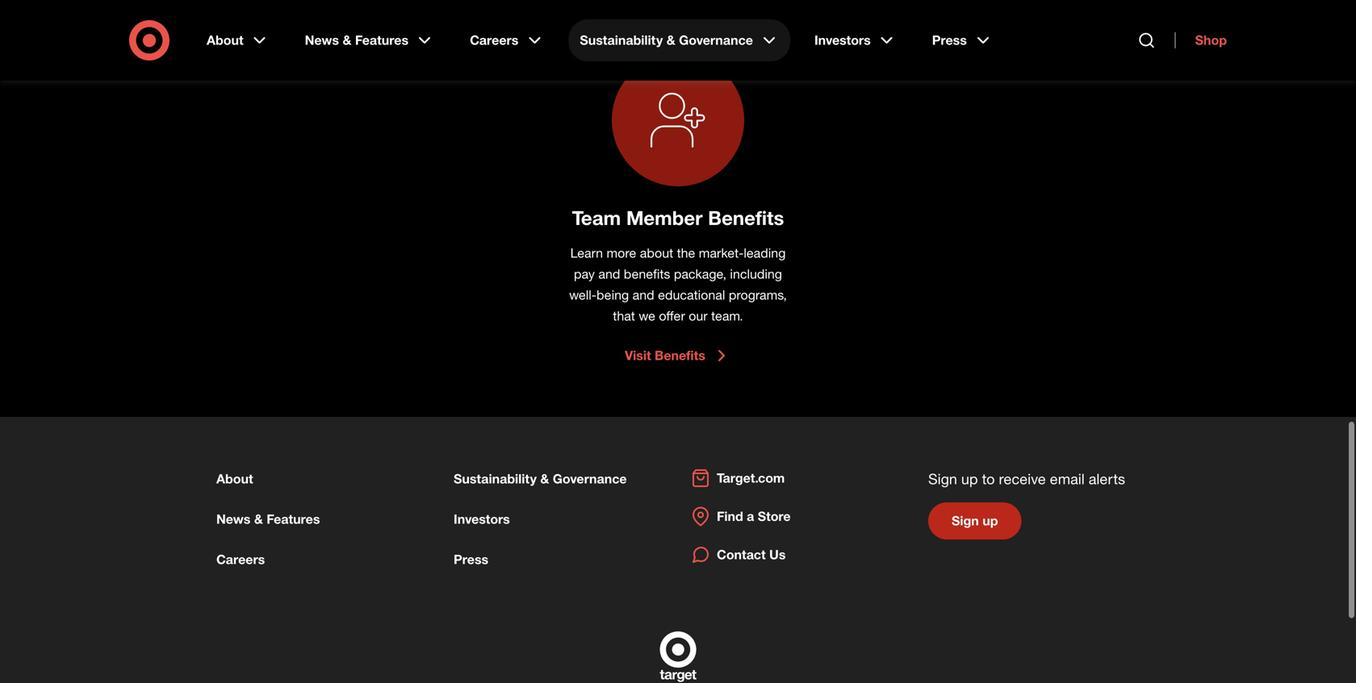 Task type: locate. For each thing, give the bounding box(es) containing it.
about link
[[195, 19, 281, 61], [216, 472, 253, 487]]

1 horizontal spatial press
[[932, 32, 967, 48]]

press for press 'link' for bottom about link's investors link
[[454, 552, 489, 568]]

0 horizontal spatial press link
[[454, 552, 489, 568]]

being
[[597, 287, 629, 303]]

0 horizontal spatial investors link
[[454, 512, 510, 528]]

package,
[[674, 266, 727, 282]]

contact
[[717, 547, 766, 563]]

news
[[305, 32, 339, 48], [216, 512, 251, 528]]

receive
[[999, 471, 1046, 488]]

0 horizontal spatial sustainability
[[454, 472, 537, 487]]

0 horizontal spatial investors
[[454, 512, 510, 528]]

1 horizontal spatial press link
[[921, 19, 1004, 61]]

press inside 'link'
[[932, 32, 967, 48]]

target. expect more. pay less. image
[[606, 632, 751, 684]]

1 vertical spatial and
[[633, 287, 655, 303]]

0 horizontal spatial careers
[[216, 552, 265, 568]]

1 vertical spatial investors
[[454, 512, 510, 528]]

1 horizontal spatial investors link
[[803, 19, 908, 61]]

about
[[640, 245, 674, 261]]

careers for careers link associated with top about link
[[470, 32, 519, 48]]

governance
[[679, 32, 753, 48], [553, 472, 627, 487]]

1 horizontal spatial investors
[[815, 32, 871, 48]]

news & features for news & features link corresponding to careers link associated with bottom about link
[[216, 512, 320, 528]]

target.com
[[717, 471, 785, 486]]

member
[[627, 206, 703, 230]]

up down "to"
[[983, 513, 998, 529]]

pay
[[574, 266, 595, 282]]

1 vertical spatial press link
[[454, 552, 489, 568]]

news & features
[[305, 32, 409, 48], [216, 512, 320, 528]]

news & features link
[[294, 19, 446, 61], [216, 512, 320, 528]]

offer
[[659, 308, 685, 324]]

0 horizontal spatial up
[[962, 471, 978, 488]]

0 vertical spatial up
[[962, 471, 978, 488]]

1 vertical spatial about
[[216, 472, 253, 487]]

1 horizontal spatial careers link
[[459, 19, 556, 61]]

news & features link for careers link associated with bottom about link
[[216, 512, 320, 528]]

0 vertical spatial news
[[305, 32, 339, 48]]

sign
[[929, 471, 958, 488], [952, 513, 979, 529]]

0 vertical spatial about
[[207, 32, 244, 48]]

visit
[[625, 348, 651, 364]]

find a store link
[[691, 507, 791, 527]]

and up being
[[599, 266, 620, 282]]

1 vertical spatial careers link
[[216, 552, 265, 568]]

&
[[343, 32, 352, 48], [667, 32, 676, 48], [541, 472, 549, 487], [254, 512, 263, 528]]

1 horizontal spatial sustainability
[[580, 32, 663, 48]]

team.
[[711, 308, 743, 324]]

0 horizontal spatial press
[[454, 552, 489, 568]]

and up we
[[633, 287, 655, 303]]

1 vertical spatial news & features link
[[216, 512, 320, 528]]

1 vertical spatial sustainability & governance
[[454, 472, 627, 487]]

features
[[355, 32, 409, 48], [267, 512, 320, 528]]

contact us link
[[691, 546, 786, 565]]

about
[[207, 32, 244, 48], [216, 472, 253, 487]]

careers
[[470, 32, 519, 48], [216, 552, 265, 568]]

market-
[[699, 245, 744, 261]]

1 vertical spatial news & features
[[216, 512, 320, 528]]

0 vertical spatial about link
[[195, 19, 281, 61]]

0 horizontal spatial and
[[599, 266, 620, 282]]

benefits up leading
[[708, 206, 784, 230]]

shop
[[1196, 32, 1227, 48]]

0 vertical spatial press
[[932, 32, 967, 48]]

1 vertical spatial sustainability
[[454, 472, 537, 487]]

to
[[982, 471, 995, 488]]

0 vertical spatial governance
[[679, 32, 753, 48]]

1 vertical spatial news
[[216, 512, 251, 528]]

investors link
[[803, 19, 908, 61], [454, 512, 510, 528]]

0 vertical spatial sustainability & governance
[[580, 32, 753, 48]]

0 vertical spatial careers
[[470, 32, 519, 48]]

sustainability & governance
[[580, 32, 753, 48], [454, 472, 627, 487]]

0 horizontal spatial benefits
[[655, 348, 706, 364]]

1 vertical spatial up
[[983, 513, 998, 529]]

0 vertical spatial and
[[599, 266, 620, 282]]

0 vertical spatial investors
[[815, 32, 871, 48]]

1 vertical spatial sign
[[952, 513, 979, 529]]

and
[[599, 266, 620, 282], [633, 287, 655, 303]]

including
[[730, 266, 782, 282]]

shop link
[[1175, 32, 1227, 48]]

1 horizontal spatial news
[[305, 32, 339, 48]]

benefits down offer
[[655, 348, 706, 364]]

1 vertical spatial governance
[[553, 472, 627, 487]]

investors for investors link corresponding to top about link
[[815, 32, 871, 48]]

0 vertical spatial news & features
[[305, 32, 409, 48]]

0 horizontal spatial careers link
[[216, 552, 265, 568]]

0 vertical spatial investors link
[[803, 19, 908, 61]]

0 vertical spatial press link
[[921, 19, 1004, 61]]

the
[[677, 245, 695, 261]]

1 vertical spatial press
[[454, 552, 489, 568]]

sign left "to"
[[929, 471, 958, 488]]

0 vertical spatial news & features link
[[294, 19, 446, 61]]

store
[[758, 509, 791, 525]]

1 vertical spatial investors link
[[454, 512, 510, 528]]

about for top about link
[[207, 32, 244, 48]]

0 vertical spatial careers link
[[459, 19, 556, 61]]

1 vertical spatial features
[[267, 512, 320, 528]]

0 vertical spatial features
[[355, 32, 409, 48]]

sustainability & governance link
[[569, 19, 790, 61], [454, 472, 627, 487]]

well-
[[569, 287, 597, 303]]

sustainability
[[580, 32, 663, 48], [454, 472, 537, 487]]

careers link
[[459, 19, 556, 61], [216, 552, 265, 568]]

1 horizontal spatial benefits
[[708, 206, 784, 230]]

investors link for top about link
[[803, 19, 908, 61]]

careers for careers link associated with bottom about link
[[216, 552, 265, 568]]

news & features link for careers link associated with top about link
[[294, 19, 446, 61]]

that
[[613, 308, 635, 324]]

0 vertical spatial benefits
[[708, 206, 784, 230]]

0 horizontal spatial features
[[267, 512, 320, 528]]

sustainability for the 'sustainability & governance' link to the top
[[580, 32, 663, 48]]

investors
[[815, 32, 871, 48], [454, 512, 510, 528]]

a
[[747, 509, 754, 525]]

1 horizontal spatial up
[[983, 513, 998, 529]]

about for bottom about link
[[216, 472, 253, 487]]

1 horizontal spatial and
[[633, 287, 655, 303]]

benefits
[[708, 206, 784, 230], [655, 348, 706, 364]]

0 vertical spatial sign
[[929, 471, 958, 488]]

1 horizontal spatial careers
[[470, 32, 519, 48]]

sign down 'sign up to receive email alerts'
[[952, 513, 979, 529]]

up left "to"
[[962, 471, 978, 488]]

press
[[932, 32, 967, 48], [454, 552, 489, 568]]

up
[[962, 471, 978, 488], [983, 513, 998, 529]]

0 horizontal spatial news
[[216, 512, 251, 528]]

1 horizontal spatial features
[[355, 32, 409, 48]]

press link
[[921, 19, 1004, 61], [454, 552, 489, 568]]

us
[[770, 547, 786, 563]]

target.com link
[[691, 469, 785, 488]]

0 vertical spatial sustainability
[[580, 32, 663, 48]]

1 vertical spatial careers
[[216, 552, 265, 568]]

find a store
[[717, 509, 791, 525]]



Task type: describe. For each thing, give the bounding box(es) containing it.
up for sign up
[[983, 513, 998, 529]]

leading
[[744, 245, 786, 261]]

sign up link
[[929, 503, 1022, 540]]

sign for sign up
[[952, 513, 979, 529]]

contact us
[[717, 547, 786, 563]]

investors link for bottom about link
[[454, 512, 510, 528]]

1 horizontal spatial governance
[[679, 32, 753, 48]]

features for careers link associated with top about link's news & features link
[[355, 32, 409, 48]]

team member benefits
[[572, 206, 784, 230]]

sustainability for bottom the 'sustainability & governance' link
[[454, 472, 537, 487]]

1 vertical spatial sustainability & governance link
[[454, 472, 627, 487]]

news & features for careers link associated with top about link's news & features link
[[305, 32, 409, 48]]

careers link for bottom about link
[[216, 552, 265, 568]]

alerts
[[1089, 471, 1126, 488]]

email
[[1050, 471, 1085, 488]]

more
[[607, 245, 637, 261]]

news for bottom about link
[[216, 512, 251, 528]]

programs,
[[729, 287, 787, 303]]

we
[[639, 308, 656, 324]]

1 vertical spatial benefits
[[655, 348, 706, 364]]

press for press 'link' related to investors link corresponding to top about link
[[932, 32, 967, 48]]

0 horizontal spatial governance
[[553, 472, 627, 487]]

news for top about link
[[305, 32, 339, 48]]

sign up
[[952, 513, 998, 529]]

investors for bottom about link's investors link
[[454, 512, 510, 528]]

find
[[717, 509, 743, 525]]

1 vertical spatial about link
[[216, 472, 253, 487]]

visit benefits link
[[625, 346, 731, 366]]

benefits
[[624, 266, 671, 282]]

team
[[572, 206, 621, 230]]

learn
[[571, 245, 603, 261]]

press link for investors link corresponding to top about link
[[921, 19, 1004, 61]]

0 vertical spatial sustainability & governance link
[[569, 19, 790, 61]]

careers link for top about link
[[459, 19, 556, 61]]

sign for sign up to receive email alerts
[[929, 471, 958, 488]]

press link for bottom about link's investors link
[[454, 552, 489, 568]]

sign up to receive email alerts
[[929, 471, 1126, 488]]

visit benefits
[[625, 348, 706, 364]]

up for sign up to receive email alerts
[[962, 471, 978, 488]]

educational
[[658, 287, 725, 303]]

our
[[689, 308, 708, 324]]

features for news & features link corresponding to careers link associated with bottom about link
[[267, 512, 320, 528]]

learn more about the market-leading pay and benefits package, including well-being and educational programs, that we offer our team.
[[569, 245, 787, 324]]



Task type: vqa. For each thing, say whether or not it's contained in the screenshot.
first The Target from the bottom
no



